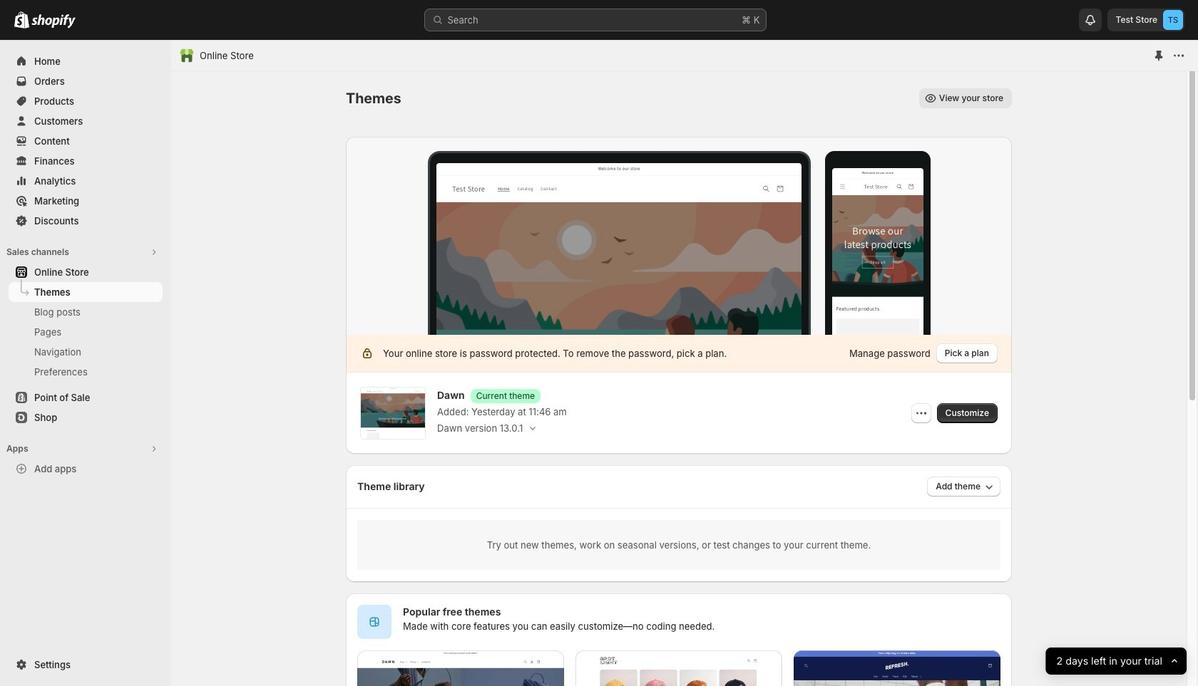 Task type: locate. For each thing, give the bounding box(es) containing it.
online store image
[[180, 49, 194, 63]]

shopify image
[[14, 11, 29, 29]]



Task type: vqa. For each thing, say whether or not it's contained in the screenshot.
Online Store image
yes



Task type: describe. For each thing, give the bounding box(es) containing it.
shopify image
[[31, 14, 76, 29]]

test store image
[[1163, 10, 1183, 30]]



